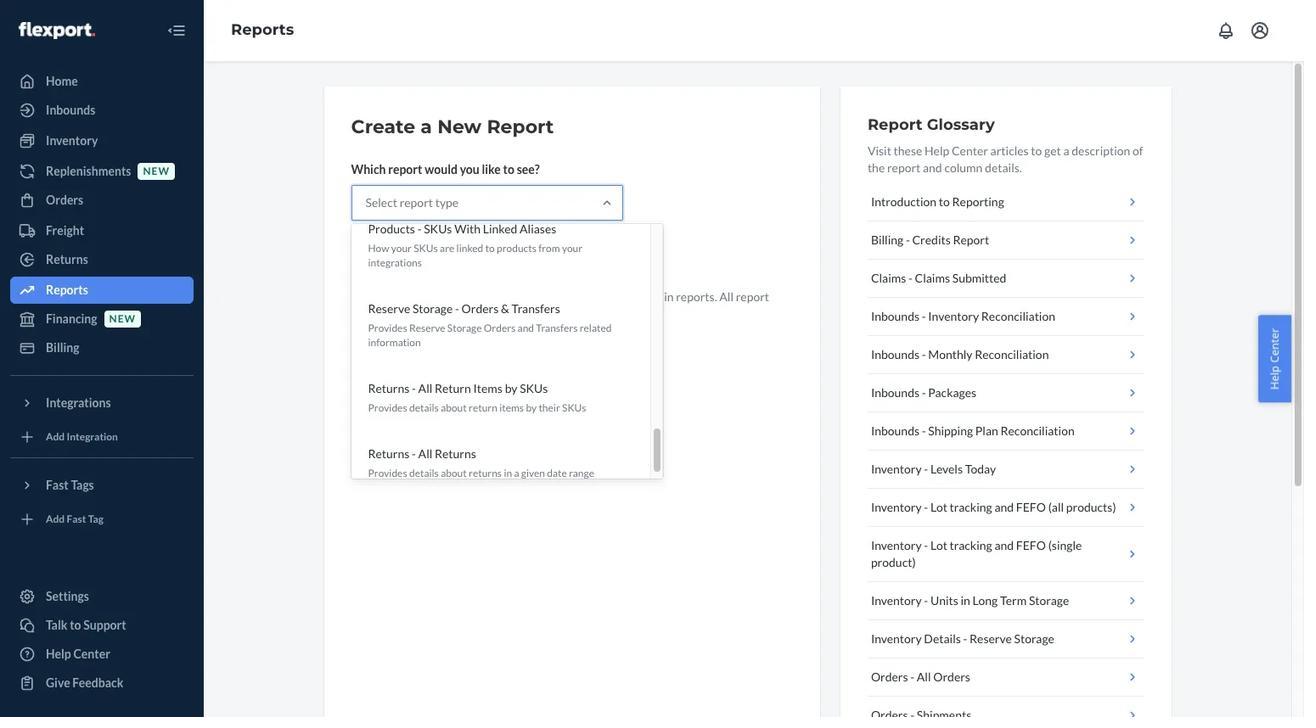 Task type: locate. For each thing, give the bounding box(es) containing it.
billing - credits report
[[871, 233, 989, 247]]

0 vertical spatial reconciliation
[[981, 309, 1055, 323]]

inbounds inside inbounds - inventory reconciliation button
[[871, 309, 920, 323]]

(all
[[1048, 500, 1064, 515]]

add inside add fast tag link
[[46, 513, 65, 526]]

1 horizontal spatial reports link
[[231, 20, 294, 39]]

reports link
[[231, 20, 294, 39], [10, 277, 194, 304]]

- for returns - all return items by skus provides details about return items by their skus
[[412, 381, 416, 396]]

create for create report
[[366, 250, 402, 265]]

in left long
[[961, 594, 970, 608]]

to inside button
[[939, 194, 950, 209]]

inventory - lot tracking and fefo (all products)
[[871, 500, 1116, 515]]

2 provides from the top
[[368, 402, 407, 415]]

0 horizontal spatial claims
[[871, 271, 906, 285]]

report left type on the top left of the page
[[400, 195, 433, 210]]

1 vertical spatial create
[[366, 250, 402, 265]]

- left the units
[[924, 594, 928, 608]]

- left levels
[[924, 462, 928, 476]]

reconciliation inside button
[[1001, 424, 1075, 438]]

claims down credits
[[915, 271, 950, 285]]

inventory up product)
[[871, 538, 922, 553]]

1 tracking from the top
[[950, 500, 992, 515]]

1 vertical spatial add
[[46, 513, 65, 526]]

0 horizontal spatial billing
[[46, 340, 79, 355]]

create up which
[[351, 115, 415, 138]]

inventory inside "inventory - units in long term storage" button
[[871, 594, 922, 608]]

and
[[923, 160, 942, 175], [518, 322, 534, 334], [995, 500, 1014, 515], [995, 538, 1014, 553]]

- right details
[[963, 632, 967, 646]]

create a new report
[[351, 115, 554, 138]]

billing inside button
[[871, 233, 904, 247]]

0 horizontal spatial a
[[421, 115, 432, 138]]

help inside button
[[1267, 366, 1282, 390]]

freight link
[[10, 217, 194, 245]]

inbounds down 'inbounds - packages'
[[871, 424, 920, 438]]

report down reporting
[[953, 233, 989, 247]]

fefo left (single
[[1016, 538, 1046, 553]]

to left reporting
[[939, 194, 950, 209]]

and left column
[[923, 160, 942, 175]]

lot inside button
[[931, 500, 947, 515]]

freight
[[46, 223, 84, 238]]

all
[[719, 290, 734, 304], [418, 381, 432, 396], [418, 447, 432, 461], [917, 670, 931, 684]]

your
[[391, 242, 412, 254], [562, 242, 583, 254]]

all left "return"
[[418, 381, 432, 396]]

1 horizontal spatial center
[[952, 143, 988, 158]]

in right returns
[[504, 467, 512, 480]]

to right like
[[503, 162, 514, 177]]

1 horizontal spatial information
[[522, 290, 584, 304]]

0 vertical spatial are
[[440, 242, 454, 254]]

introduction to reporting
[[871, 194, 1004, 209]]

1 about from the top
[[441, 402, 467, 415]]

reserve
[[368, 301, 410, 316], [409, 322, 445, 334], [970, 632, 1012, 646]]

of
[[1133, 143, 1143, 158]]

0 horizontal spatial reports link
[[10, 277, 194, 304]]

inventory down product)
[[871, 594, 922, 608]]

0 horizontal spatial reports
[[46, 283, 88, 297]]

inventory - levels today button
[[868, 451, 1144, 489]]

about down "return"
[[441, 402, 467, 415]]

1 horizontal spatial your
[[562, 242, 583, 254]]

and down (utc).
[[518, 322, 534, 334]]

inbounds
[[46, 103, 95, 117], [871, 309, 920, 323], [871, 347, 920, 362], [871, 385, 920, 400], [871, 424, 920, 438]]

1 vertical spatial billing
[[46, 340, 79, 355]]

your up integrations
[[391, 242, 412, 254]]

provides inside returns - all return items by skus provides details about return items by their skus
[[368, 402, 407, 415]]

in left reports.
[[664, 290, 674, 304]]

report up 'see?'
[[487, 115, 554, 138]]

to inside 'visit these help center articles to get a description of the report and column details.'
[[1031, 143, 1042, 158]]

1 vertical spatial a
[[1063, 143, 1069, 158]]

your right from
[[562, 242, 583, 254]]

information inside "reserve storage - orders & transfers provides reserve storage orders and transfers related information"
[[368, 336, 421, 349]]

report for which report would you like to see?
[[388, 162, 422, 177]]

tracking for (all
[[950, 500, 992, 515]]

1 claims from the left
[[871, 271, 906, 285]]

items
[[499, 402, 524, 415]]

inbounds inside inbounds - shipping plan reconciliation button
[[871, 424, 920, 438]]

0 vertical spatial reports
[[231, 20, 294, 39]]

details inside the returns - all returns provides details about returns in a given date range
[[409, 467, 439, 480]]

- for orders - all orders
[[910, 670, 915, 684]]

fast left tag
[[67, 513, 86, 526]]

- inside products - skus with linked aliases how your skus are linked to products from your integrations
[[417, 221, 422, 236]]

0 vertical spatial add
[[46, 431, 65, 444]]

- left shipping
[[922, 424, 926, 438]]

0 horizontal spatial help center
[[46, 647, 110, 661]]

all down details
[[917, 670, 931, 684]]

to inside products - skus with linked aliases how your skus are linked to products from your integrations
[[485, 242, 495, 254]]

information
[[522, 290, 584, 304], [368, 336, 421, 349]]

1 horizontal spatial a
[[514, 467, 519, 480]]

inbounds inside inbounds link
[[46, 103, 95, 117]]

- inside inventory - lot tracking and fefo (single product)
[[924, 538, 928, 553]]

introduction
[[871, 194, 937, 209]]

inbounds inside inbounds - packages button
[[871, 385, 920, 400]]

inventory up monthly
[[928, 309, 979, 323]]

add inside add integration link
[[46, 431, 65, 444]]

1 horizontal spatial help
[[925, 143, 950, 158]]

report up up
[[405, 250, 439, 265]]

skus
[[424, 221, 452, 236], [414, 242, 438, 254], [520, 381, 548, 396], [562, 402, 586, 415]]

lot up the units
[[931, 538, 947, 553]]

items
[[473, 381, 503, 396]]

information up (utc).
[[522, 290, 584, 304]]

all inside the returns - all returns provides details about returns in a given date range
[[418, 447, 432, 461]]

inbounds for inbounds - packages
[[871, 385, 920, 400]]

- down billing - credits report
[[909, 271, 913, 285]]

0 vertical spatial help center
[[1267, 328, 1282, 390]]

0 horizontal spatial your
[[391, 242, 412, 254]]

1 vertical spatial provides
[[368, 402, 407, 415]]

1 vertical spatial center
[[1267, 328, 1282, 363]]

report up these in the right top of the page
[[868, 115, 923, 134]]

and down the inventory - levels today button
[[995, 500, 1014, 515]]

inventory up orders - all orders
[[871, 632, 922, 646]]

inbounds down claims - claims submitted
[[871, 309, 920, 323]]

new up time
[[498, 290, 520, 304]]

integrations
[[46, 396, 111, 410]]

skus right their
[[562, 402, 586, 415]]

lot inside inventory - lot tracking and fefo (single product)
[[931, 538, 947, 553]]

inventory details - reserve storage
[[871, 632, 1054, 646]]

provides
[[368, 322, 407, 334], [368, 402, 407, 415], [368, 467, 407, 480]]

- for returns - all returns provides details about returns in a given date range
[[412, 447, 416, 461]]

- for inbounds - monthly reconciliation
[[922, 347, 926, 362]]

provides inside the returns - all returns provides details about returns in a given date range
[[368, 467, 407, 480]]

and down inventory - lot tracking and fefo (all products) button
[[995, 538, 1014, 553]]

new inside it may take up to 2 hours for new information to be reflected in reports. all report time fields are in universal time (utc).
[[498, 290, 520, 304]]

inventory up replenishments at top left
[[46, 133, 98, 148]]

about left returns
[[441, 467, 467, 480]]

0 vertical spatial new
[[143, 165, 170, 178]]

3 provides from the top
[[368, 467, 407, 480]]

new up billing link
[[109, 313, 136, 326]]

lot for inventory - lot tracking and fefo (single product)
[[931, 538, 947, 553]]

in inside the returns - all returns provides details about returns in a given date range
[[504, 467, 512, 480]]

time
[[490, 307, 516, 321]]

in inside "inventory - units in long term storage" button
[[961, 594, 970, 608]]

report inside button
[[405, 250, 439, 265]]

&
[[501, 301, 509, 316]]

packages
[[928, 385, 977, 400]]

visit these help center articles to get a description of the report and column details.
[[868, 143, 1143, 175]]

to right linked
[[485, 242, 495, 254]]

1 vertical spatial details
[[409, 467, 439, 480]]

report for create a new report
[[487, 115, 554, 138]]

add integration
[[46, 431, 118, 444]]

flexport logo image
[[19, 22, 95, 39]]

are inside it may take up to 2 hours for new information to be reflected in reports. all report time fields are in universal time (utc).
[[407, 307, 424, 321]]

lot for inventory - lot tracking and fefo (all products)
[[931, 500, 947, 515]]

create down products
[[366, 250, 402, 265]]

by up items
[[505, 381, 517, 396]]

integrations
[[368, 256, 422, 269]]

inventory inside the inventory - levels today button
[[871, 462, 922, 476]]

inventory for inventory
[[46, 133, 98, 148]]

information inside it may take up to 2 hours for new information to be reflected in reports. all report time fields are in universal time (utc).
[[522, 290, 584, 304]]

0 horizontal spatial information
[[368, 336, 421, 349]]

2 tracking from the top
[[950, 538, 992, 553]]

new for financing
[[109, 313, 136, 326]]

2 your from the left
[[562, 242, 583, 254]]

articles
[[991, 143, 1029, 158]]

1 vertical spatial tracking
[[950, 538, 992, 553]]

2 vertical spatial new
[[109, 313, 136, 326]]

- left "return"
[[412, 381, 416, 396]]

linked
[[483, 221, 517, 236]]

to left get
[[1031, 143, 1042, 158]]

about inside returns - all return items by skus provides details about return items by their skus
[[441, 402, 467, 415]]

create inside button
[[366, 250, 402, 265]]

0 horizontal spatial new
[[109, 313, 136, 326]]

aliases
[[520, 221, 556, 236]]

reports
[[231, 20, 294, 39], [46, 283, 88, 297]]

range
[[569, 467, 594, 480]]

inbounds - monthly reconciliation button
[[868, 336, 1144, 374]]

1 horizontal spatial are
[[440, 242, 454, 254]]

0 horizontal spatial center
[[73, 647, 110, 661]]

be
[[599, 290, 612, 304]]

about
[[441, 402, 467, 415], [441, 467, 467, 480]]

inventory inside inventory - lot tracking and fefo (all products) button
[[871, 500, 922, 515]]

2 horizontal spatial a
[[1063, 143, 1069, 158]]

1 provides from the top
[[368, 322, 407, 334]]

returns inside returns - all return items by skus provides details about return items by their skus
[[368, 381, 410, 396]]

inventory inside inventory "link"
[[46, 133, 98, 148]]

1 horizontal spatial help center
[[1267, 328, 1282, 390]]

2 vertical spatial reserve
[[970, 632, 1012, 646]]

inbounds left the 'packages'
[[871, 385, 920, 400]]

2 vertical spatial center
[[73, 647, 110, 661]]

- inside the returns - all returns provides details about returns in a given date range
[[412, 447, 416, 461]]

0 vertical spatial transfers
[[512, 301, 560, 316]]

- down select report type
[[417, 221, 422, 236]]

- inside "reserve storage - orders & transfers provides reserve storage orders and transfers related information"
[[455, 301, 459, 316]]

0 vertical spatial tracking
[[950, 500, 992, 515]]

0 vertical spatial fast
[[46, 478, 69, 492]]

2 about from the top
[[441, 467, 467, 480]]

inbounds - packages button
[[868, 374, 1144, 413]]

create
[[351, 115, 415, 138], [366, 250, 402, 265]]

0 vertical spatial fefo
[[1016, 500, 1046, 515]]

inventory inside inventory - lot tracking and fefo (single product)
[[871, 538, 922, 553]]

reserve inside button
[[970, 632, 1012, 646]]

are left linked
[[440, 242, 454, 254]]

fefo left the (all
[[1016, 500, 1046, 515]]

levels
[[931, 462, 963, 476]]

1 horizontal spatial report
[[868, 115, 923, 134]]

1 horizontal spatial by
[[526, 402, 537, 415]]

report right reports.
[[736, 290, 769, 304]]

to inside button
[[70, 618, 81, 633]]

1 details from the top
[[409, 402, 439, 415]]

0 vertical spatial information
[[522, 290, 584, 304]]

0 vertical spatial help
[[925, 143, 950, 158]]

give feedback button
[[10, 670, 194, 697]]

-
[[417, 221, 422, 236], [906, 233, 910, 247], [909, 271, 913, 285], [455, 301, 459, 316], [922, 309, 926, 323], [922, 347, 926, 362], [412, 381, 416, 396], [922, 385, 926, 400], [922, 424, 926, 438], [412, 447, 416, 461], [924, 462, 928, 476], [924, 500, 928, 515], [924, 538, 928, 553], [924, 594, 928, 608], [963, 632, 967, 646], [910, 670, 915, 684]]

inbounds up 'inbounds - packages'
[[871, 347, 920, 362]]

- left credits
[[906, 233, 910, 247]]

inventory
[[46, 133, 98, 148], [928, 309, 979, 323], [871, 462, 922, 476], [871, 500, 922, 515], [871, 538, 922, 553], [871, 594, 922, 608], [871, 632, 922, 646]]

- inside returns - all return items by skus provides details about return items by their skus
[[412, 381, 416, 396]]

inbounds for inbounds - inventory reconciliation
[[871, 309, 920, 323]]

2 add from the top
[[46, 513, 65, 526]]

select report type
[[366, 195, 459, 210]]

skus up their
[[520, 381, 548, 396]]

by left their
[[526, 402, 537, 415]]

1 vertical spatial reconciliation
[[975, 347, 1049, 362]]

inventory link
[[10, 127, 194, 155]]

- left the 'packages'
[[922, 385, 926, 400]]

reconciliation down inbounds - packages button
[[1001, 424, 1075, 438]]

all inside the orders - all orders button
[[917, 670, 931, 684]]

inbounds - inventory reconciliation button
[[868, 298, 1144, 336]]

by
[[505, 381, 517, 396], [526, 402, 537, 415]]

1 vertical spatial are
[[407, 307, 424, 321]]

take
[[385, 290, 408, 304]]

add for add integration
[[46, 431, 65, 444]]

a left the 'given'
[[514, 467, 519, 480]]

2 vertical spatial provides
[[368, 467, 407, 480]]

0 vertical spatial details
[[409, 402, 439, 415]]

returns for returns - all return items by skus provides details about return items by their skus
[[368, 381, 410, 396]]

2 details from the top
[[409, 467, 439, 480]]

2 horizontal spatial new
[[498, 290, 520, 304]]

add down "fast tags"
[[46, 513, 65, 526]]

claims
[[871, 271, 906, 285], [915, 271, 950, 285]]

2 lot from the top
[[931, 538, 947, 553]]

reconciliation down claims - claims submitted button
[[981, 309, 1055, 323]]

0 vertical spatial reports link
[[231, 20, 294, 39]]

inventory - units in long term storage
[[871, 594, 1069, 608]]

in
[[664, 290, 674, 304], [426, 307, 436, 321], [504, 467, 512, 480], [961, 594, 970, 608]]

0 vertical spatial provides
[[368, 322, 407, 334]]

(single
[[1048, 538, 1082, 553]]

return
[[435, 381, 471, 396]]

transfers down it may take up to 2 hours for new information to be reflected in reports. all report time fields are in universal time (utc).
[[536, 322, 578, 334]]

fefo inside button
[[1016, 500, 1046, 515]]

information down fields
[[368, 336, 421, 349]]

add for add fast tag
[[46, 513, 65, 526]]

0 vertical spatial billing
[[871, 233, 904, 247]]

1 vertical spatial information
[[368, 336, 421, 349]]

1 horizontal spatial claims
[[915, 271, 950, 285]]

report
[[487, 115, 554, 138], [868, 115, 923, 134], [953, 233, 989, 247]]

- for claims - claims submitted
[[909, 271, 913, 285]]

add fast tag link
[[10, 506, 194, 533]]

report inside button
[[953, 233, 989, 247]]

2 vertical spatial reconciliation
[[1001, 424, 1075, 438]]

2 vertical spatial a
[[514, 467, 519, 480]]

- right 2
[[455, 301, 459, 316]]

2 horizontal spatial report
[[953, 233, 989, 247]]

reconciliation down inbounds - inventory reconciliation button at the right
[[975, 347, 1049, 362]]

- left monthly
[[922, 347, 926, 362]]

1 vertical spatial help center
[[46, 647, 110, 661]]

all inside returns - all return items by skus provides details about return items by their skus
[[418, 381, 432, 396]]

0 horizontal spatial help
[[46, 647, 71, 661]]

2 horizontal spatial center
[[1267, 328, 1282, 363]]

1 vertical spatial lot
[[931, 538, 947, 553]]

2
[[439, 290, 446, 304]]

a left new
[[421, 115, 432, 138]]

close navigation image
[[166, 20, 187, 41]]

tracking inside button
[[950, 500, 992, 515]]

0 horizontal spatial report
[[487, 115, 554, 138]]

center inside 'visit these help center articles to get a description of the report and column details.'
[[952, 143, 988, 158]]

1 fefo from the top
[[1016, 500, 1046, 515]]

- down claims - claims submitted
[[922, 309, 926, 323]]

to
[[1031, 143, 1042, 158], [503, 162, 514, 177], [939, 194, 950, 209], [485, 242, 495, 254], [426, 290, 437, 304], [586, 290, 597, 304], [70, 618, 81, 633]]

reserve storage - orders & transfers provides reserve storage orders and transfers related information
[[368, 301, 612, 349]]

lot down inventory - levels today
[[931, 500, 947, 515]]

inbounds inside button
[[871, 347, 920, 362]]

create report
[[366, 250, 439, 265]]

inventory for inventory - lot tracking and fefo (all products)
[[871, 500, 922, 515]]

fast left tags
[[46, 478, 69, 492]]

2 vertical spatial help
[[46, 647, 71, 661]]

fefo inside inventory - lot tracking and fefo (single product)
[[1016, 538, 1046, 553]]

products)
[[1066, 500, 1116, 515]]

inbounds down home
[[46, 103, 95, 117]]

a inside the returns - all returns provides details about returns in a given date range
[[514, 467, 519, 480]]

1 vertical spatial new
[[498, 290, 520, 304]]

inventory inside inventory details - reserve storage button
[[871, 632, 922, 646]]

are down up
[[407, 307, 424, 321]]

- down "inventory details - reserve storage"
[[910, 670, 915, 684]]

0 horizontal spatial by
[[505, 381, 517, 396]]

inventory inside inbounds - inventory reconciliation button
[[928, 309, 979, 323]]

billing down introduction
[[871, 233, 904, 247]]

1 add from the top
[[46, 431, 65, 444]]

fefo for (all
[[1016, 500, 1046, 515]]

returns
[[46, 252, 88, 267], [368, 381, 410, 396], [368, 447, 410, 461], [435, 447, 476, 461]]

help center
[[1267, 328, 1282, 390], [46, 647, 110, 661]]

the
[[868, 160, 885, 175]]

inbounds - monthly reconciliation
[[871, 347, 1049, 362]]

storage right take
[[413, 301, 453, 316]]

billing down financing
[[46, 340, 79, 355]]

orders - all orders button
[[868, 659, 1144, 697]]

0 vertical spatial by
[[505, 381, 517, 396]]

inbounds link
[[10, 97, 194, 124]]

inventory down inventory - levels today
[[871, 500, 922, 515]]

report up select report type
[[388, 162, 422, 177]]

- for inbounds - packages
[[922, 385, 926, 400]]

inventory - lot tracking and fefo (single product)
[[871, 538, 1082, 570]]

billing for billing
[[46, 340, 79, 355]]

0 vertical spatial center
[[952, 143, 988, 158]]

1 horizontal spatial new
[[143, 165, 170, 178]]

- for inbounds - shipping plan reconciliation
[[922, 424, 926, 438]]

details left returns
[[409, 467, 439, 480]]

help
[[925, 143, 950, 158], [1267, 366, 1282, 390], [46, 647, 71, 661]]

tracking down inventory - lot tracking and fefo (all products) on the bottom right of the page
[[950, 538, 992, 553]]

are inside products - skus with linked aliases how your skus are linked to products from your integrations
[[440, 242, 454, 254]]

monthly
[[928, 347, 973, 362]]

financing
[[46, 312, 97, 326]]

details down "return"
[[409, 402, 439, 415]]

returns
[[469, 467, 502, 480]]

1 vertical spatial fefo
[[1016, 538, 1046, 553]]

all down returns - all return items by skus provides details about return items by their skus
[[418, 447, 432, 461]]

- down returns - all return items by skus provides details about return items by their skus
[[412, 447, 416, 461]]

in left universal
[[426, 307, 436, 321]]

report down these in the right top of the page
[[887, 160, 921, 175]]

skus up integrations
[[414, 242, 438, 254]]

reconciliation for inbounds - inventory reconciliation
[[981, 309, 1055, 323]]

and inside inventory - lot tracking and fefo (single product)
[[995, 538, 1014, 553]]

0 vertical spatial create
[[351, 115, 415, 138]]

0 vertical spatial lot
[[931, 500, 947, 515]]

0 horizontal spatial are
[[407, 307, 424, 321]]

- down inventory - levels today
[[924, 500, 928, 515]]

tracking inside inventory - lot tracking and fefo (single product)
[[950, 538, 992, 553]]

- for inventory - levels today
[[924, 462, 928, 476]]

lot
[[931, 500, 947, 515], [931, 538, 947, 553]]

transfers right "&"
[[512, 301, 560, 316]]

- up inventory - units in long term storage
[[924, 538, 928, 553]]

1 horizontal spatial billing
[[871, 233, 904, 247]]

claims down billing - credits report
[[871, 271, 906, 285]]

inbounds for inbounds
[[46, 103, 95, 117]]

add left "integration"
[[46, 431, 65, 444]]

provides inside "reserve storage - orders & transfers provides reserve storage orders and transfers related information"
[[368, 322, 407, 334]]

and inside button
[[995, 500, 1014, 515]]

1 vertical spatial help
[[1267, 366, 1282, 390]]

1 vertical spatial reports
[[46, 283, 88, 297]]

0 vertical spatial about
[[441, 402, 467, 415]]

units
[[931, 594, 958, 608]]

to right the talk
[[70, 618, 81, 633]]

a right get
[[1063, 143, 1069, 158]]

2 fefo from the top
[[1016, 538, 1046, 553]]

inventory for inventory - lot tracking and fefo (single product)
[[871, 538, 922, 553]]

new up orders link
[[143, 165, 170, 178]]

inventory left levels
[[871, 462, 922, 476]]

inventory for inventory - units in long term storage
[[871, 594, 922, 608]]

2 horizontal spatial help
[[1267, 366, 1282, 390]]

1 lot from the top
[[931, 500, 947, 515]]

all right reports.
[[719, 290, 734, 304]]

0 vertical spatial reserve
[[368, 301, 410, 316]]

1 vertical spatial about
[[441, 467, 467, 480]]

create for create a new report
[[351, 115, 415, 138]]

report for billing - credits report
[[953, 233, 989, 247]]



Task type: describe. For each thing, give the bounding box(es) containing it.
integrations button
[[10, 390, 194, 417]]

today
[[965, 462, 996, 476]]

billing - credits report button
[[868, 222, 1144, 260]]

report inside 'visit these help center articles to get a description of the report and column details.'
[[887, 160, 921, 175]]

submitted
[[952, 271, 1007, 285]]

new
[[437, 115, 482, 138]]

linked
[[456, 242, 483, 254]]

open notifications image
[[1216, 20, 1236, 41]]

storage right term
[[1029, 594, 1069, 608]]

reports.
[[676, 290, 717, 304]]

about inside the returns - all returns provides details about returns in a given date range
[[441, 467, 467, 480]]

inventory - units in long term storage button
[[868, 582, 1144, 621]]

date
[[547, 467, 567, 480]]

returns for returns - all returns provides details about returns in a given date range
[[368, 447, 410, 461]]

details.
[[985, 160, 1022, 175]]

- for inventory - lot tracking and fefo (single product)
[[924, 538, 928, 553]]

inbounds - inventory reconciliation
[[871, 309, 1055, 323]]

- for billing - credits report
[[906, 233, 910, 247]]

1 horizontal spatial reports
[[231, 20, 294, 39]]

up
[[410, 290, 423, 304]]

0 vertical spatial a
[[421, 115, 432, 138]]

help center inside help center link
[[46, 647, 110, 661]]

tag
[[88, 513, 104, 526]]

you
[[460, 162, 480, 177]]

1 vertical spatial reports link
[[10, 277, 194, 304]]

center inside button
[[1267, 328, 1282, 363]]

long
[[973, 594, 998, 608]]

returns - all returns provides details about returns in a given date range
[[368, 447, 594, 480]]

returns link
[[10, 246, 194, 273]]

inventory - lot tracking and fefo (all products) button
[[868, 489, 1144, 527]]

all for returns - all returns provides details about returns in a given date range
[[418, 447, 432, 461]]

billing link
[[10, 335, 194, 362]]

talk to support
[[46, 618, 126, 633]]

hours
[[448, 290, 478, 304]]

given
[[521, 467, 545, 480]]

related
[[580, 322, 612, 334]]

from
[[538, 242, 560, 254]]

inbounds - packages
[[871, 385, 977, 400]]

new for replenishments
[[143, 165, 170, 178]]

products
[[368, 221, 415, 236]]

help center button
[[1259, 315, 1291, 402]]

return
[[469, 402, 497, 415]]

with
[[454, 221, 481, 236]]

report inside it may take up to 2 hours for new information to be reflected in reports. all report time fields are in universal time (utc).
[[736, 290, 769, 304]]

all inside it may take up to 2 hours for new information to be reflected in reports. all report time fields are in universal time (utc).
[[719, 290, 734, 304]]

credits
[[912, 233, 951, 247]]

products - skus with linked aliases how your skus are linked to products from your integrations
[[368, 221, 583, 269]]

integration
[[67, 431, 118, 444]]

2 claims from the left
[[915, 271, 950, 285]]

settings link
[[10, 583, 194, 610]]

all for orders - all orders
[[917, 670, 931, 684]]

products
[[497, 242, 537, 254]]

add fast tag
[[46, 513, 104, 526]]

talk
[[46, 618, 67, 633]]

fefo for (single
[[1016, 538, 1046, 553]]

which report would you like to see?
[[351, 162, 540, 177]]

type
[[435, 195, 459, 210]]

returns for returns
[[46, 252, 88, 267]]

plan
[[975, 424, 998, 438]]

(utc).
[[518, 307, 551, 321]]

home
[[46, 74, 78, 88]]

term
[[1000, 594, 1027, 608]]

reporting
[[952, 194, 1004, 209]]

1 your from the left
[[391, 242, 412, 254]]

skus down type on the top left of the page
[[424, 221, 452, 236]]

- for inventory - units in long term storage
[[924, 594, 928, 608]]

inbounds for inbounds - monthly reconciliation
[[871, 347, 920, 362]]

get
[[1044, 143, 1061, 158]]

billing for billing - credits report
[[871, 233, 904, 247]]

and inside 'visit these help center articles to get a description of the report and column details.'
[[923, 160, 942, 175]]

home link
[[10, 68, 194, 95]]

inbounds for inbounds - shipping plan reconciliation
[[871, 424, 920, 438]]

like
[[482, 162, 501, 177]]

product)
[[871, 555, 916, 570]]

1 vertical spatial reserve
[[409, 322, 445, 334]]

report for select report type
[[400, 195, 433, 210]]

1 vertical spatial by
[[526, 402, 537, 415]]

storage down universal
[[447, 322, 482, 334]]

see?
[[517, 162, 540, 177]]

open account menu image
[[1250, 20, 1270, 41]]

1 vertical spatial fast
[[67, 513, 86, 526]]

may
[[361, 290, 383, 304]]

to left be
[[586, 290, 597, 304]]

fast inside dropdown button
[[46, 478, 69, 492]]

- for inventory - lot tracking and fefo (all products)
[[924, 500, 928, 515]]

- for products - skus with linked aliases how your skus are linked to products from your integrations
[[417, 221, 422, 236]]

a inside 'visit these help center articles to get a description of the report and column details.'
[[1063, 143, 1069, 158]]

how
[[368, 242, 389, 254]]

it
[[351, 290, 359, 304]]

1 vertical spatial transfers
[[536, 322, 578, 334]]

claims - claims submitted button
[[868, 260, 1144, 298]]

claims - claims submitted
[[871, 271, 1007, 285]]

inventory details - reserve storage button
[[868, 621, 1144, 659]]

report glossary
[[868, 115, 995, 134]]

fast tags button
[[10, 472, 194, 499]]

for
[[480, 290, 496, 304]]

description
[[1072, 143, 1130, 158]]

inventory - levels today
[[871, 462, 996, 476]]

create report button
[[351, 241, 454, 275]]

reflected
[[615, 290, 662, 304]]

tracking for (single
[[950, 538, 992, 553]]

feedback
[[72, 676, 123, 690]]

time
[[351, 307, 375, 321]]

help center inside help center button
[[1267, 328, 1282, 390]]

replenishments
[[46, 164, 131, 178]]

help inside 'visit these help center articles to get a description of the report and column details.'
[[925, 143, 950, 158]]

inventory for inventory details - reserve storage
[[871, 632, 922, 646]]

details inside returns - all return items by skus provides details about return items by their skus
[[409, 402, 439, 415]]

orders link
[[10, 187, 194, 214]]

inventory for inventory - levels today
[[871, 462, 922, 476]]

inbounds - shipping plan reconciliation button
[[868, 413, 1144, 451]]

to left 2
[[426, 290, 437, 304]]

details
[[924, 632, 961, 646]]

visit
[[868, 143, 891, 158]]

tags
[[71, 478, 94, 492]]

- for inbounds - inventory reconciliation
[[922, 309, 926, 323]]

report for create report
[[405, 250, 439, 265]]

it may take up to 2 hours for new information to be reflected in reports. all report time fields are in universal time (utc).
[[351, 290, 769, 321]]

shipping
[[928, 424, 973, 438]]

fast tags
[[46, 478, 94, 492]]

and inside "reserve storage - orders & transfers provides reserve storage orders and transfers related information"
[[518, 322, 534, 334]]

settings
[[46, 589, 89, 604]]

all for returns - all return items by skus provides details about return items by their skus
[[418, 381, 432, 396]]

give
[[46, 676, 70, 690]]

reconciliation for inbounds - monthly reconciliation
[[975, 347, 1049, 362]]

storage down term
[[1014, 632, 1054, 646]]

orders - all orders
[[871, 670, 970, 684]]



Task type: vqa. For each thing, say whether or not it's contained in the screenshot.
Create
yes



